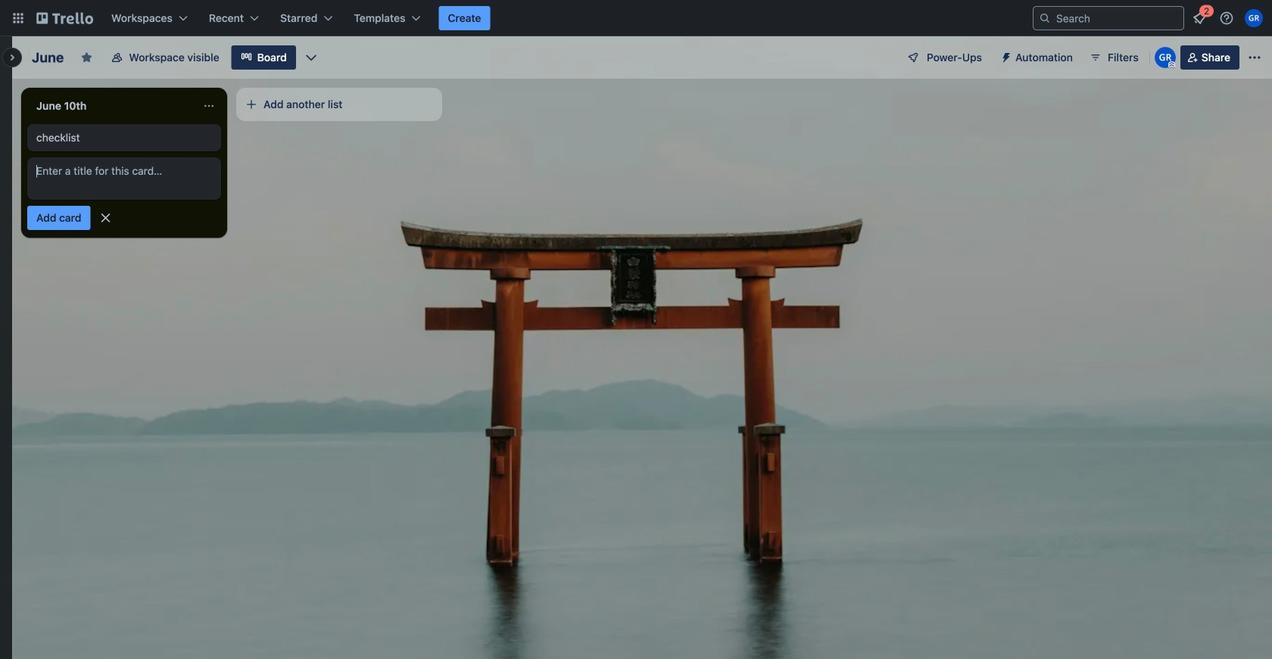 Task type: describe. For each thing, give the bounding box(es) containing it.
star or unstar board image
[[81, 52, 93, 64]]

1 vertical spatial greg robinson (gregrobinson96) image
[[1155, 47, 1177, 68]]

this member is an admin of this board. image
[[1169, 61, 1176, 68]]

1 horizontal spatial greg robinson (gregrobinson96) image
[[1246, 9, 1264, 27]]

sm image
[[995, 45, 1016, 67]]

show menu image
[[1248, 50, 1263, 65]]

primary element
[[0, 0, 1273, 36]]

customize views image
[[304, 50, 319, 65]]



Task type: vqa. For each thing, say whether or not it's contained in the screenshot.
Show menu icon
yes



Task type: locate. For each thing, give the bounding box(es) containing it.
2 notifications image
[[1191, 9, 1209, 27]]

greg robinson (gregrobinson96) image
[[1246, 9, 1264, 27], [1155, 47, 1177, 68]]

0 horizontal spatial greg robinson (gregrobinson96) image
[[1155, 47, 1177, 68]]

back to home image
[[36, 6, 93, 30]]

greg robinson (gregrobinson96) image down search field
[[1155, 47, 1177, 68]]

cancel image
[[98, 211, 113, 226]]

None text field
[[27, 94, 197, 118]]

0 vertical spatial greg robinson (gregrobinson96) image
[[1246, 9, 1264, 27]]

Board name text field
[[24, 45, 71, 70]]

search image
[[1040, 12, 1052, 24]]

greg robinson (gregrobinson96) image right "open information menu" image
[[1246, 9, 1264, 27]]

Search field
[[1052, 8, 1184, 29]]

open information menu image
[[1220, 11, 1235, 26]]

Enter a title for this card… text field
[[27, 158, 221, 200]]



